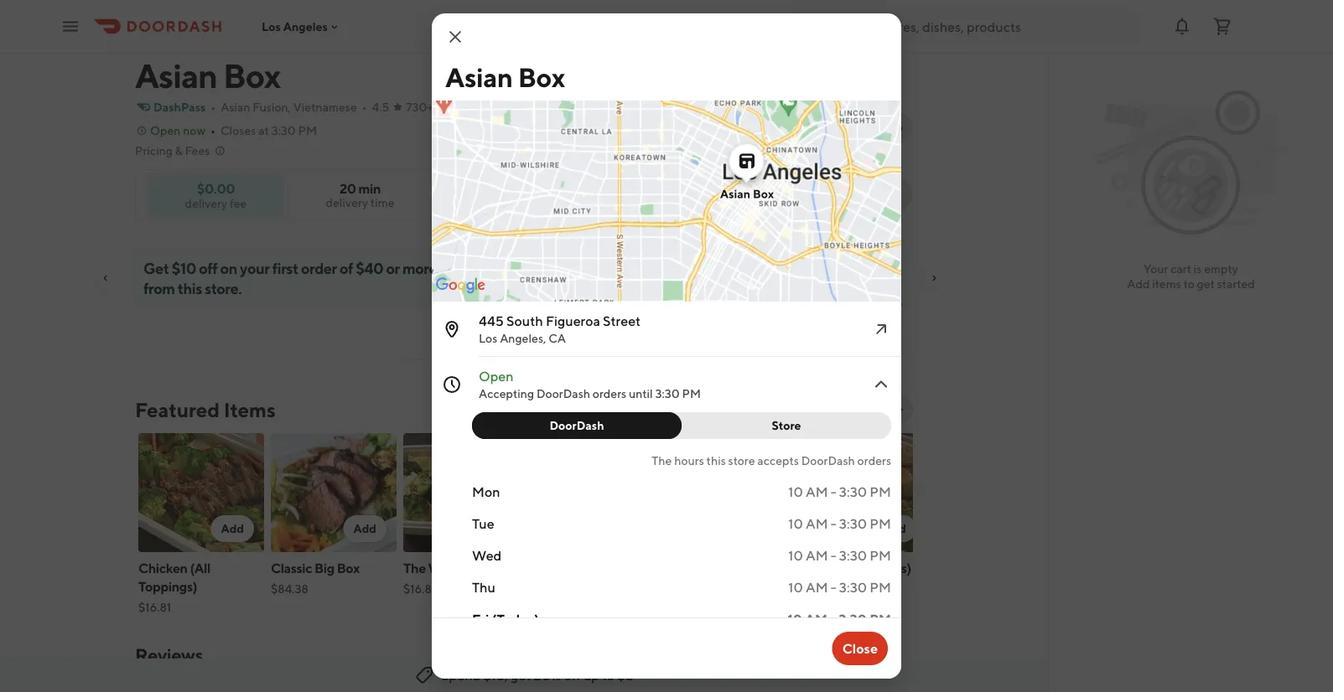Task type: locate. For each thing, give the bounding box(es) containing it.
powered by google image
[[436, 278, 486, 294]]

asian box dialog
[[425, 13, 1070, 693]]

min
[[359, 181, 381, 197], [791, 195, 808, 206], [872, 195, 889, 206]]

pm up tofu (all toppings) $17.19
[[870, 516, 892, 532]]

pm down previous button of carousel image
[[870, 484, 892, 500]]

mi
[[508, 100, 521, 114]]

delivery left fee
[[185, 196, 227, 210]]

0 horizontal spatial orders
[[593, 387, 627, 401]]

None radio
[[825, 177, 914, 211]]

3:30 inside open accepting doordash orders until 3:30 pm
[[656, 387, 680, 401]]

1 vertical spatial $16.81
[[138, 601, 171, 615]]

10 left public
[[211, 670, 224, 684]]

hour options option group
[[472, 413, 892, 440]]

fee
[[230, 196, 247, 210]]

off left the up
[[564, 668, 581, 684]]

- down $17.19
[[831, 612, 836, 628]]

store
[[772, 419, 802, 433]]

close
[[843, 641, 878, 657]]

1 vertical spatial the
[[404, 561, 426, 577]]

• inside reviews 730+ ratings • 10 public reviews
[[204, 670, 208, 684]]

4 add button from the left
[[874, 516, 917, 543]]

1 horizontal spatial to
[[1184, 277, 1195, 291]]

accepting
[[479, 387, 534, 401]]

10 am - 3:30 pm up tofu
[[789, 516, 892, 532]]

doordash right accepts
[[802, 454, 856, 468]]

get right $15,
[[511, 668, 531, 684]]

1 vertical spatial 730+
[[135, 670, 162, 684]]

3:30 right at
[[272, 124, 296, 138]]

3:30 up close button
[[839, 612, 867, 628]]

am up $17.19
[[806, 548, 828, 564]]

0 vertical spatial ratings
[[436, 100, 472, 114]]

doordash
[[537, 387, 591, 401], [550, 419, 605, 433], [802, 454, 856, 468]]

min down delivery
[[791, 195, 808, 206]]

more
[[403, 259, 437, 277]]

order
[[301, 259, 337, 277]]

1 add button from the left
[[211, 516, 254, 543]]

toppings) for chicken (all toppings)
[[138, 579, 197, 595]]

5 am from the top
[[806, 612, 828, 628]]

the hours this store accepts doordash orders
[[652, 454, 892, 468]]

to down cart
[[1184, 277, 1195, 291]]

is
[[1194, 262, 1203, 276]]

review
[[786, 665, 826, 679]]

from
[[143, 279, 175, 297]]

10 am - 3:30 pm for mon
[[789, 484, 892, 500]]

the for workout
[[404, 561, 426, 577]]

1 horizontal spatial min
[[791, 195, 808, 206]]

open inside open accepting doordash orders until 3:30 pm
[[479, 369, 514, 385]]

workout
[[428, 561, 481, 577]]

add for classic big box
[[354, 522, 377, 536]]

10 am - 3:30 pm down tofu
[[789, 580, 892, 596]]

delivery left time
[[326, 196, 368, 210]]

box inside classic big box $84.38
[[337, 561, 360, 577]]

los left angeles
[[262, 20, 281, 33]]

asian box
[[135, 55, 281, 95], [445, 61, 565, 93], [721, 187, 774, 201], [721, 187, 774, 201]]

fri (today)
[[472, 612, 539, 628]]

pm right tofu
[[870, 548, 892, 564]]

pricing
[[135, 144, 173, 158]]

1 vertical spatial los
[[479, 332, 498, 346]]

5 - from the top
[[831, 612, 836, 628]]

0 vertical spatial to
[[1184, 277, 1195, 291]]

0 horizontal spatial the
[[404, 561, 426, 577]]

ratings
[[436, 100, 472, 114], [165, 670, 201, 684]]

1 am from the top
[[806, 484, 828, 500]]

0 vertical spatial off
[[199, 259, 218, 277]]

4 - from the top
[[831, 580, 837, 596]]

$$
[[536, 100, 550, 114]]

chicken (all toppings) $16.81
[[138, 561, 211, 615]]

get
[[1198, 277, 1216, 291], [511, 668, 531, 684]]

- up tofu (all toppings) $17.19
[[831, 516, 837, 532]]

doordash down open accepting doordash orders until 3:30 pm on the bottom of page
[[550, 419, 605, 433]]

730+ down reviews link
[[135, 670, 162, 684]]

4 am from the top
[[806, 580, 828, 596]]

pm up close button
[[870, 612, 892, 628]]

1 horizontal spatial delivery
[[326, 196, 368, 210]]

2 - from the top
[[831, 516, 837, 532]]

1 horizontal spatial (all
[[830, 561, 851, 577]]

open menu image
[[60, 16, 81, 36]]

1 - from the top
[[831, 484, 837, 500]]

2 (all from the left
[[830, 561, 851, 577]]

0 vertical spatial 730+
[[406, 100, 434, 114]]

orders
[[593, 387, 627, 401], [858, 454, 892, 468]]

pickup 15 min
[[855, 180, 893, 206]]

0 horizontal spatial $16.81
[[138, 601, 171, 615]]

1 vertical spatial open
[[479, 369, 514, 385]]

10 for mon
[[789, 484, 804, 500]]

20 inside 20 min delivery time
[[340, 181, 356, 197]]

1 horizontal spatial this
[[707, 454, 726, 468]]

0 vertical spatial this
[[178, 279, 202, 297]]

3:30 right $17.19
[[840, 580, 868, 596]]

am down the hours this store accepts doordash orders
[[806, 484, 828, 500]]

add button for classic big box
[[343, 516, 387, 543]]

1 vertical spatial to
[[602, 668, 615, 684]]

toppings) inside chicken (all toppings) $16.81
[[138, 579, 197, 595]]

hours
[[675, 454, 705, 468]]

ratings left 0.8
[[436, 100, 472, 114]]

0 vertical spatial los
[[262, 20, 281, 33]]

3:30 down previous button of carousel image
[[840, 484, 868, 500]]

$16.81 down workout
[[404, 583, 436, 596]]

10 up $17.19
[[789, 548, 804, 564]]

10 down tofu
[[789, 580, 804, 596]]

20
[[340, 181, 356, 197], [777, 195, 789, 206]]

pm right $17.19
[[870, 580, 892, 596]]

items
[[1153, 277, 1182, 291]]

at
[[259, 124, 269, 138]]

items
[[224, 398, 276, 422]]

3 - from the top
[[831, 548, 837, 564]]

1 vertical spatial doordash
[[550, 419, 605, 433]]

mon
[[472, 484, 500, 500]]

close asian box image
[[445, 27, 466, 47]]

1 horizontal spatial orders
[[858, 454, 892, 468]]

the left hours
[[652, 454, 672, 468]]

notification bell image
[[1173, 16, 1193, 36]]

445
[[479, 313, 504, 329]]

730+ right 4.5
[[406, 100, 434, 114]]

ratings down reviews link
[[165, 670, 201, 684]]

1 horizontal spatial the
[[652, 454, 672, 468]]

delivery
[[326, 196, 368, 210], [185, 196, 227, 210]]

ca
[[549, 332, 566, 346]]

group order button
[[627, 177, 736, 211]]

0 horizontal spatial open
[[150, 124, 181, 138]]

0 vertical spatial $16.81
[[404, 583, 436, 596]]

2 horizontal spatial min
[[872, 195, 889, 206]]

to
[[1184, 277, 1195, 291], [602, 668, 615, 684]]

get down is
[[1198, 277, 1216, 291]]

(all
[[190, 561, 211, 577], [830, 561, 851, 577]]

(all right tofu
[[830, 561, 851, 577]]

pm up hour options "option group" on the bottom
[[682, 387, 701, 401]]

0 vertical spatial get
[[1198, 277, 1216, 291]]

chicken (all toppings) image
[[138, 434, 264, 553]]

orders left "until"
[[593, 387, 627, 401]]

10 for thu
[[789, 580, 804, 596]]

10 am - 3:30 pm for thu
[[789, 580, 892, 596]]

to for up
[[602, 668, 615, 684]]

0 horizontal spatial min
[[359, 181, 381, 197]]

off inside 'get $10 off on your first order of $40 or more from this store.'
[[199, 259, 218, 277]]

10 down accepts
[[789, 484, 804, 500]]

the inside 'asian box' dialog
[[652, 454, 672, 468]]

• right "dashpass"
[[211, 100, 216, 114]]

reviews
[[262, 670, 302, 684]]

• left public
[[204, 670, 208, 684]]

pm for wed
[[870, 548, 892, 564]]

0 horizontal spatial (all
[[190, 561, 211, 577]]

10 am - 3:30 pm up close button
[[788, 612, 892, 628]]

10 am - 3:30 pm down accepts
[[789, 484, 892, 500]]

am up tofu
[[806, 516, 828, 532]]

1 horizontal spatial los
[[479, 332, 498, 346]]

$16.81
[[404, 583, 436, 596], [138, 601, 171, 615]]

1 horizontal spatial get
[[1198, 277, 1216, 291]]

0 vertical spatial open
[[150, 124, 181, 138]]

or
[[386, 259, 400, 277]]

0 vertical spatial orders
[[593, 387, 627, 401]]

0 vertical spatial toppings)
[[853, 561, 912, 577]]

$0.00 delivery fee
[[185, 180, 247, 210]]

spend
[[441, 668, 481, 684]]

0 items, open order cart image
[[1213, 16, 1233, 36]]

open for open accepting doordash orders until 3:30 pm
[[479, 369, 514, 385]]

10 am - 3:30 pm for tue
[[789, 516, 892, 532]]

of
[[340, 259, 353, 277]]

1 vertical spatial off
[[564, 668, 581, 684]]

get
[[143, 259, 169, 277]]

(all inside tofu (all toppings) $17.19
[[830, 561, 851, 577]]

min for pickup
[[872, 195, 889, 206]]

20 left time
[[340, 181, 356, 197]]

add for tofu (all toppings)
[[884, 522, 907, 536]]

$16.81 inside the workout $16.81
[[404, 583, 436, 596]]

10 down $17.19
[[788, 612, 803, 628]]

min inside the delivery 20 min
[[791, 195, 808, 206]]

(all for chicken
[[190, 561, 211, 577]]

3 add button from the left
[[476, 516, 519, 543]]

am for thu
[[806, 580, 828, 596]]

ratings inside reviews 730+ ratings • 10 public reviews
[[165, 670, 201, 684]]

to right the up
[[602, 668, 615, 684]]

0 vertical spatial the
[[652, 454, 672, 468]]

10 up tofu
[[789, 516, 804, 532]]

1 vertical spatial get
[[511, 668, 531, 684]]

None radio
[[750, 177, 835, 211]]

Store button
[[672, 413, 892, 440]]

0 horizontal spatial off
[[199, 259, 218, 277]]

10 inside reviews 730+ ratings • 10 public reviews
[[211, 670, 224, 684]]

angeles
[[283, 20, 328, 33]]

2 add button from the left
[[343, 516, 387, 543]]

0 vertical spatial doordash
[[537, 387, 591, 401]]

until
[[629, 387, 653, 401]]

- right tofu
[[831, 548, 837, 564]]

the inside the workout $16.81
[[404, 561, 426, 577]]

am down tofu
[[806, 580, 828, 596]]

3:30
[[272, 124, 296, 138], [656, 387, 680, 401], [840, 484, 868, 500], [840, 516, 868, 532], [840, 548, 868, 564], [840, 580, 868, 596], [839, 612, 867, 628]]

1 (all from the left
[[190, 561, 211, 577]]

10 am - 3:30 pm
[[789, 484, 892, 500], [789, 516, 892, 532], [789, 548, 892, 564], [789, 580, 892, 596], [788, 612, 892, 628]]

asian box image
[[150, 0, 214, 44]]

tofu (all toppings) $17.19
[[801, 561, 912, 596]]

4.5
[[372, 100, 389, 114]]

dashpass
[[154, 100, 206, 114]]

1 horizontal spatial off
[[564, 668, 581, 684]]

0 horizontal spatial ratings
[[165, 670, 201, 684]]

3:30 right tofu
[[840, 548, 868, 564]]

pm down vietnamese
[[298, 124, 317, 138]]

none radio containing pickup
[[825, 177, 914, 211]]

pricing & fees button
[[135, 143, 227, 159]]

map region
[[425, 71, 1070, 501]]

the left workout
[[404, 561, 426, 577]]

20%
[[534, 668, 562, 684]]

add button
[[211, 516, 254, 543], [343, 516, 387, 543], [476, 516, 519, 543], [874, 516, 917, 543]]

(today)
[[492, 612, 539, 628]]

0 horizontal spatial toppings)
[[138, 579, 197, 595]]

1 horizontal spatial toppings)
[[853, 561, 912, 577]]

1 vertical spatial toppings)
[[138, 579, 197, 595]]

(all right chicken
[[190, 561, 211, 577]]

previous button of carousel image
[[860, 404, 873, 417]]

3:30 up tofu (all toppings) $17.19
[[840, 516, 868, 532]]

min up $40
[[359, 181, 381, 197]]

off left on
[[199, 259, 218, 277]]

chicken
[[138, 561, 188, 577]]

- for tue
[[831, 516, 837, 532]]

1 horizontal spatial 20
[[777, 195, 789, 206]]

min for delivery
[[791, 195, 808, 206]]

1 horizontal spatial $16.81
[[404, 583, 436, 596]]

0 horizontal spatial to
[[602, 668, 615, 684]]

off
[[199, 259, 218, 277], [564, 668, 581, 684]]

1 horizontal spatial ratings
[[436, 100, 472, 114]]

min inside pickup 15 min
[[872, 195, 889, 206]]

pm for thu
[[870, 580, 892, 596]]

your
[[1144, 262, 1169, 276]]

10
[[789, 484, 804, 500], [789, 516, 804, 532], [789, 548, 804, 564], [789, 580, 804, 596], [788, 612, 803, 628], [211, 670, 224, 684]]

open up accepting
[[479, 369, 514, 385]]

orders down previous button of carousel image
[[858, 454, 892, 468]]

toppings) inside tofu (all toppings) $17.19
[[853, 561, 912, 577]]

doordash up the doordash button at the bottom of the page
[[537, 387, 591, 401]]

add
[[1128, 277, 1151, 291], [221, 522, 244, 536], [354, 522, 377, 536], [486, 522, 509, 536], [884, 522, 907, 536], [761, 665, 784, 679]]

los down 445
[[479, 332, 498, 346]]

0 horizontal spatial 20
[[340, 181, 356, 197]]

1 vertical spatial this
[[707, 454, 726, 468]]

3 am from the top
[[806, 548, 828, 564]]

this
[[178, 279, 202, 297], [707, 454, 726, 468]]

min down 'pickup'
[[872, 195, 889, 206]]

to inside your cart is empty add items to get started
[[1184, 277, 1195, 291]]

2 am from the top
[[806, 516, 828, 532]]

toppings) right tofu
[[853, 561, 912, 577]]

pm inside open accepting doordash orders until 3:30 pm
[[682, 387, 701, 401]]

0 horizontal spatial delivery
[[185, 196, 227, 210]]

add button for chicken (all toppings)
[[211, 516, 254, 543]]

$16.81 down chicken
[[138, 601, 171, 615]]

20 down delivery
[[777, 195, 789, 206]]

(all inside chicken (all toppings) $16.81
[[190, 561, 211, 577]]

0 horizontal spatial 730+
[[135, 670, 162, 684]]

20 min delivery time
[[326, 181, 395, 210]]

0 horizontal spatial this
[[178, 279, 202, 297]]

10 am - 3:30 pm up $17.19
[[789, 548, 892, 564]]

- down the hours this store accepts doordash orders
[[831, 484, 837, 500]]

this left store
[[707, 454, 726, 468]]

toppings) down chicken
[[138, 579, 197, 595]]

0 horizontal spatial get
[[511, 668, 531, 684]]

los
[[262, 20, 281, 33], [479, 332, 498, 346]]

this down $10
[[178, 279, 202, 297]]

- up close button
[[831, 580, 837, 596]]

box
[[223, 55, 281, 95], [518, 61, 565, 93], [753, 187, 774, 201], [753, 187, 774, 201], [337, 561, 360, 577]]

open up pricing & fees
[[150, 124, 181, 138]]

15
[[860, 195, 870, 206]]

next image
[[893, 665, 907, 679]]

1 horizontal spatial open
[[479, 369, 514, 385]]

group
[[656, 187, 691, 201]]

previous image
[[860, 665, 873, 679]]

am down $17.19
[[806, 612, 828, 628]]

am for wed
[[806, 548, 828, 564]]

3:30 right "until"
[[656, 387, 680, 401]]

1 vertical spatial ratings
[[165, 670, 201, 684]]



Task type: vqa. For each thing, say whether or not it's contained in the screenshot.
started
yes



Task type: describe. For each thing, give the bounding box(es) containing it.
DoorDash button
[[472, 413, 682, 440]]

reviews
[[135, 645, 203, 667]]

big
[[315, 561, 335, 577]]

tue
[[472, 516, 495, 532]]

to for items
[[1184, 277, 1195, 291]]

spend $15, get 20% off up to $5
[[441, 668, 634, 684]]

classic big box image
[[271, 434, 397, 553]]

• right now
[[211, 124, 216, 138]]

min inside 20 min delivery time
[[359, 181, 381, 197]]

• left 4.5
[[362, 100, 367, 114]]

accepts
[[758, 454, 799, 468]]

open accepting doordash orders until 3:30 pm
[[479, 369, 701, 401]]

los angeles button
[[262, 20, 341, 33]]

featured items heading
[[135, 397, 276, 424]]

order
[[693, 187, 726, 201]]

am for tue
[[806, 516, 828, 532]]

tofu
[[801, 561, 828, 577]]

cart
[[1171, 262, 1192, 276]]

doordash inside the doordash button
[[550, 419, 605, 433]]

angeles,
[[500, 332, 546, 346]]

1 horizontal spatial 730+
[[406, 100, 434, 114]]

open now
[[150, 124, 206, 138]]

delivery inside 20 min delivery time
[[326, 196, 368, 210]]

the for hours
[[652, 454, 672, 468]]

add for the workout
[[486, 522, 509, 536]]

los angeles
[[262, 20, 328, 33]]

$5
[[618, 668, 634, 684]]

add inside button
[[761, 665, 784, 679]]

$10
[[172, 259, 196, 277]]

• right mi on the left
[[526, 100, 531, 114]]

10 am - 3:30 pm for wed
[[789, 548, 892, 564]]

doordash inside open accepting doordash orders until 3:30 pm
[[537, 387, 591, 401]]

orders inside open accepting doordash orders until 3:30 pm
[[593, 387, 627, 401]]

pickup
[[855, 180, 893, 194]]

empty
[[1205, 262, 1239, 276]]

1 vertical spatial orders
[[858, 454, 892, 468]]

2 vertical spatial doordash
[[802, 454, 856, 468]]

none radio containing delivery
[[750, 177, 835, 211]]

fusion,
[[253, 100, 291, 114]]

your
[[240, 259, 270, 277]]

10 for wed
[[789, 548, 804, 564]]

10 for tue
[[789, 516, 804, 532]]

close button
[[833, 633, 888, 666]]

20 inside the delivery 20 min
[[777, 195, 789, 206]]

10 for fri (today)
[[788, 612, 803, 628]]

more info
[[850, 120, 904, 134]]

$40
[[356, 259, 384, 277]]

pm for mon
[[870, 484, 892, 500]]

am for fri (today)
[[806, 612, 828, 628]]

730+ inside reviews 730+ ratings • 10 public reviews
[[135, 670, 162, 684]]

up
[[584, 668, 600, 684]]

get $10 off on your first order of $40 or more from this store.
[[143, 259, 437, 297]]

click item image
[[872, 320, 892, 340]]

0 horizontal spatial los
[[262, 20, 281, 33]]

steak (all toppings) image
[[536, 434, 662, 553]]

closes
[[221, 124, 256, 138]]

3:30 for wed
[[840, 548, 868, 564]]

on
[[220, 259, 237, 277]]

delivery inside $0.00 delivery fee
[[185, 196, 227, 210]]

get inside your cart is empty add items to get started
[[1198, 277, 1216, 291]]

open for open now
[[150, 124, 181, 138]]

3:30 for tue
[[840, 516, 868, 532]]

your cart is empty add items to get started
[[1128, 262, 1256, 291]]

$17.19
[[801, 583, 832, 596]]

add for chicken (all toppings)
[[221, 522, 244, 536]]

delivery
[[770, 180, 815, 194]]

info
[[881, 120, 904, 134]]

add button for the workout
[[476, 516, 519, 543]]

tofu (all toppings) image
[[801, 434, 927, 553]]

730+ ratings •
[[406, 100, 482, 114]]

$0.00
[[197, 180, 235, 196]]

wed
[[472, 548, 502, 564]]

first
[[272, 259, 298, 277]]

0.8
[[487, 100, 505, 114]]

- for fri (today)
[[831, 612, 836, 628]]

this inside 'asian box' dialog
[[707, 454, 726, 468]]

3:30 for thu
[[840, 580, 868, 596]]

store
[[729, 454, 755, 468]]

more info button
[[823, 114, 914, 141]]

- for wed
[[831, 548, 837, 564]]

time
[[371, 196, 395, 210]]

now
[[183, 124, 206, 138]]

add review button
[[751, 659, 836, 685]]

the workout image
[[404, 434, 529, 553]]

pm for fri (today)
[[870, 612, 892, 628]]

public
[[226, 670, 259, 684]]

figueroa
[[546, 313, 601, 329]]

toppings) for tofu (all toppings)
[[853, 561, 912, 577]]

click item image
[[872, 375, 892, 395]]

started
[[1218, 277, 1256, 291]]

vietnamese
[[293, 100, 357, 114]]

3:30 for mon
[[840, 484, 868, 500]]

add inside your cart is empty add items to get started
[[1128, 277, 1151, 291]]

street
[[603, 313, 641, 329]]

am for mon
[[806, 484, 828, 500]]

pm for tue
[[870, 516, 892, 532]]

pricing & fees
[[135, 144, 210, 158]]

this inside 'get $10 off on your first order of $40 or more from this store.'
[[178, 279, 202, 297]]

10 am - 3:30 pm for fri (today)
[[788, 612, 892, 628]]

add review
[[761, 665, 826, 679]]

- for mon
[[831, 484, 837, 500]]

fees
[[185, 144, 210, 158]]

3:30 for fri (today)
[[839, 612, 867, 628]]

fri
[[472, 612, 489, 628]]

more
[[850, 120, 879, 134]]

asian fusion, vietnamese
[[221, 100, 357, 114]]

• left 0.8
[[477, 100, 482, 114]]

(all for tofu
[[830, 561, 851, 577]]

thu
[[472, 580, 496, 596]]

next button of carousel image
[[893, 404, 907, 417]]

order methods option group
[[750, 177, 914, 211]]

$15,
[[484, 668, 508, 684]]

reviews 730+ ratings • 10 public reviews
[[135, 645, 302, 684]]

reviews link
[[135, 645, 203, 667]]

south
[[507, 313, 543, 329]]

• closes at 3:30 pm
[[211, 124, 317, 138]]

group order
[[656, 187, 726, 201]]

$16.81 inside chicken (all toppings) $16.81
[[138, 601, 171, 615]]

classic big box $84.38
[[271, 561, 360, 596]]

delivery 20 min
[[770, 180, 815, 206]]

select promotional banner element
[[501, 309, 548, 339]]

- for thu
[[831, 580, 837, 596]]

save
[[578, 187, 604, 201]]

add button for tofu (all toppings)
[[874, 516, 917, 543]]

store.
[[205, 279, 242, 297]]

los inside 445 south figueroa street los angeles, ca
[[479, 332, 498, 346]]

featured items
[[135, 398, 276, 422]]

featured
[[135, 398, 220, 422]]

&
[[175, 144, 183, 158]]

chicken curry image
[[669, 434, 794, 553]]



